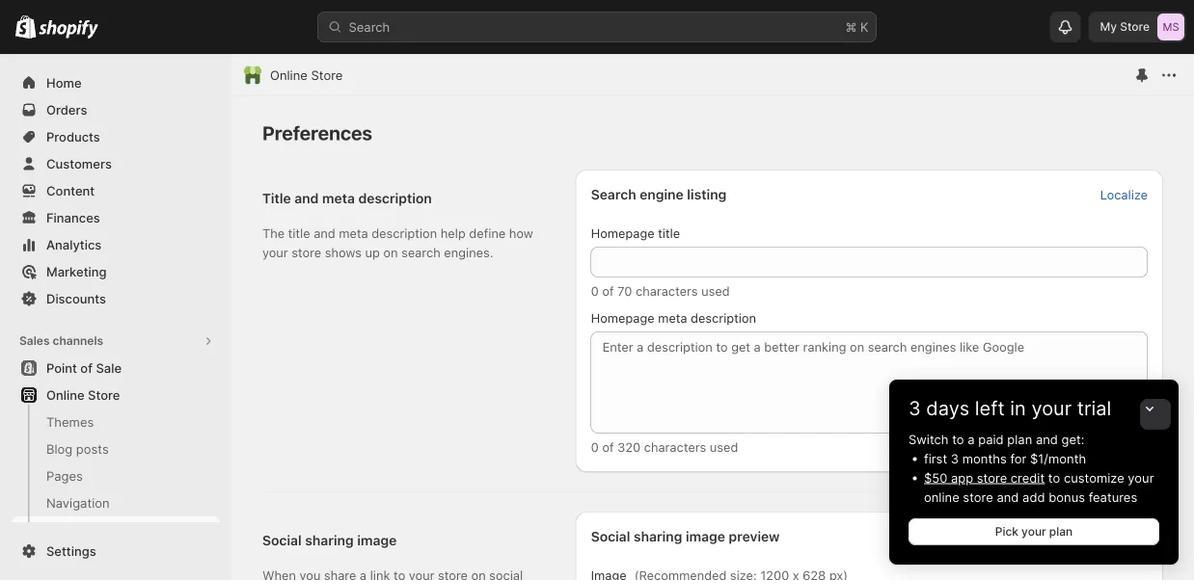 Task type: vqa. For each thing, say whether or not it's contained in the screenshot.
States you're collecting in
no



Task type: describe. For each thing, give the bounding box(es) containing it.
add
[[1023, 490, 1046, 505]]

finances
[[46, 210, 100, 225]]

0 vertical spatial store
[[1121, 20, 1150, 34]]

customers
[[46, 156, 112, 171]]

to customize your online store and add bonus features
[[924, 471, 1155, 505]]

pick your plan link
[[909, 519, 1160, 546]]

search
[[349, 19, 390, 34]]

pages
[[46, 469, 83, 484]]

settings
[[46, 544, 96, 559]]

point of sale link
[[12, 355, 220, 382]]

pages link
[[12, 463, 220, 490]]

online store image
[[243, 66, 262, 85]]

3 inside 'dropdown button'
[[909, 397, 921, 421]]

$50 app store credit
[[924, 471, 1045, 486]]

preferences link
[[12, 517, 220, 544]]

content link
[[12, 178, 220, 205]]

content
[[46, 183, 95, 198]]

0 horizontal spatial store
[[88, 388, 120, 403]]

themes
[[46, 415, 94, 430]]

customize
[[1064, 471, 1125, 486]]

1 vertical spatial 3
[[951, 452, 959, 467]]

posts
[[76, 442, 109, 457]]

3 days left in your trial
[[909, 397, 1112, 421]]

shopify image
[[15, 15, 36, 38]]

paid
[[979, 432, 1004, 447]]

analytics
[[46, 237, 102, 252]]

pick your plan
[[996, 525, 1073, 539]]

1 horizontal spatial online
[[270, 68, 308, 83]]

products
[[46, 129, 100, 144]]

months
[[963, 452, 1007, 467]]

1 horizontal spatial store
[[311, 68, 343, 83]]

$50
[[924, 471, 948, 486]]

of
[[80, 361, 93, 376]]

⌘
[[846, 19, 857, 34]]

themes link
[[12, 409, 220, 436]]

0 vertical spatial store
[[977, 471, 1008, 486]]

2 vertical spatial your
[[1022, 525, 1047, 539]]

discounts
[[46, 291, 106, 306]]

blog posts link
[[12, 436, 220, 463]]

products link
[[12, 124, 220, 151]]

get:
[[1062, 432, 1085, 447]]

my store image
[[1158, 14, 1185, 41]]

trial
[[1078, 397, 1112, 421]]

0 horizontal spatial to
[[953, 432, 965, 447]]

sales channels
[[19, 334, 103, 348]]

1 horizontal spatial plan
[[1050, 525, 1073, 539]]

your inside 'dropdown button'
[[1032, 397, 1072, 421]]

⌘ k
[[846, 19, 869, 34]]

finances link
[[12, 205, 220, 232]]

in
[[1011, 397, 1027, 421]]

for
[[1011, 452, 1027, 467]]



Task type: locate. For each thing, give the bounding box(es) containing it.
0 horizontal spatial and
[[997, 490, 1019, 505]]

1 horizontal spatial and
[[1036, 432, 1059, 447]]

navigation link
[[12, 490, 220, 517]]

your inside to customize your online store and add bonus features
[[1128, 471, 1155, 486]]

1 vertical spatial plan
[[1050, 525, 1073, 539]]

channels
[[53, 334, 103, 348]]

plan up for
[[1008, 432, 1033, 447]]

store right online store image
[[311, 68, 343, 83]]

store down sale
[[88, 388, 120, 403]]

point of sale button
[[0, 355, 232, 382]]

bonus
[[1049, 490, 1086, 505]]

sale
[[96, 361, 122, 376]]

store
[[1121, 20, 1150, 34], [311, 68, 343, 83], [88, 388, 120, 403]]

days
[[927, 397, 970, 421]]

0 horizontal spatial plan
[[1008, 432, 1033, 447]]

online
[[924, 490, 960, 505]]

0 vertical spatial online
[[270, 68, 308, 83]]

orders link
[[12, 96, 220, 124]]

a
[[968, 432, 975, 447]]

and left add
[[997, 490, 1019, 505]]

and up $1/month
[[1036, 432, 1059, 447]]

3 right first
[[951, 452, 959, 467]]

to left "a"
[[953, 432, 965, 447]]

1 horizontal spatial online store link
[[270, 66, 343, 85]]

sales channels button
[[12, 328, 220, 355]]

0 vertical spatial 3
[[909, 397, 921, 421]]

first 3 months for $1/month
[[924, 452, 1087, 467]]

1 vertical spatial online store
[[46, 388, 120, 403]]

k
[[861, 19, 869, 34]]

preferences
[[46, 523, 119, 538]]

sales
[[19, 334, 50, 348]]

online store link right online store image
[[270, 66, 343, 85]]

home link
[[12, 69, 220, 96]]

2 vertical spatial store
[[88, 388, 120, 403]]

discounts link
[[12, 286, 220, 313]]

plan down bonus
[[1050, 525, 1073, 539]]

1 vertical spatial and
[[997, 490, 1019, 505]]

online store link down sale
[[12, 382, 220, 409]]

online store right online store image
[[270, 68, 343, 83]]

1 vertical spatial to
[[1049, 471, 1061, 486]]

online store
[[270, 68, 343, 83], [46, 388, 120, 403]]

1 vertical spatial store
[[311, 68, 343, 83]]

marketing
[[46, 264, 107, 279]]

store
[[977, 471, 1008, 486], [963, 490, 994, 505]]

your up features
[[1128, 471, 1155, 486]]

0 vertical spatial to
[[953, 432, 965, 447]]

credit
[[1011, 471, 1045, 486]]

and inside to customize your online store and add bonus features
[[997, 490, 1019, 505]]

home
[[46, 75, 82, 90]]

0 horizontal spatial online store link
[[12, 382, 220, 409]]

0 vertical spatial online store link
[[270, 66, 343, 85]]

1 vertical spatial store
[[963, 490, 994, 505]]

switch
[[909, 432, 949, 447]]

1 horizontal spatial to
[[1049, 471, 1061, 486]]

online
[[270, 68, 308, 83], [46, 388, 85, 403]]

my
[[1101, 20, 1118, 34]]

store down months
[[977, 471, 1008, 486]]

switch to a paid plan and get:
[[909, 432, 1085, 447]]

marketing link
[[12, 259, 220, 286]]

settings link
[[12, 538, 220, 565]]

and for store
[[997, 490, 1019, 505]]

and
[[1036, 432, 1059, 447], [997, 490, 1019, 505]]

1 horizontal spatial 3
[[951, 452, 959, 467]]

3 days left in your trial button
[[890, 380, 1179, 421]]

store right my
[[1121, 20, 1150, 34]]

first
[[924, 452, 948, 467]]

navigation
[[46, 496, 110, 511]]

1 horizontal spatial online store
[[270, 68, 343, 83]]

0 horizontal spatial online
[[46, 388, 85, 403]]

3 left the 'days'
[[909, 397, 921, 421]]

online store link
[[270, 66, 343, 85], [12, 382, 220, 409]]

0 horizontal spatial online store
[[46, 388, 120, 403]]

1 vertical spatial online
[[46, 388, 85, 403]]

app
[[951, 471, 974, 486]]

your right pick
[[1022, 525, 1047, 539]]

to down $1/month
[[1049, 471, 1061, 486]]

online store down point of sale
[[46, 388, 120, 403]]

your right the in
[[1032, 397, 1072, 421]]

1 vertical spatial your
[[1128, 471, 1155, 486]]

online right online store image
[[270, 68, 308, 83]]

features
[[1089, 490, 1138, 505]]

0 vertical spatial your
[[1032, 397, 1072, 421]]

3 days left in your trial element
[[890, 430, 1179, 565]]

to
[[953, 432, 965, 447], [1049, 471, 1061, 486]]

analytics link
[[12, 232, 220, 259]]

0 vertical spatial and
[[1036, 432, 1059, 447]]

$1/month
[[1031, 452, 1087, 467]]

plan
[[1008, 432, 1033, 447], [1050, 525, 1073, 539]]

store down $50 app store credit "link"
[[963, 490, 994, 505]]

blog posts
[[46, 442, 109, 457]]

store inside to customize your online store and add bonus features
[[963, 490, 994, 505]]

3
[[909, 397, 921, 421], [951, 452, 959, 467]]

0 vertical spatial online store
[[270, 68, 343, 83]]

orders
[[46, 102, 87, 117]]

your
[[1032, 397, 1072, 421], [1128, 471, 1155, 486], [1022, 525, 1047, 539]]

customers link
[[12, 151, 220, 178]]

and for plan
[[1036, 432, 1059, 447]]

1 vertical spatial online store link
[[12, 382, 220, 409]]

point of sale
[[46, 361, 122, 376]]

2 horizontal spatial store
[[1121, 20, 1150, 34]]

to inside to customize your online store and add bonus features
[[1049, 471, 1061, 486]]

point
[[46, 361, 77, 376]]

my store
[[1101, 20, 1150, 34]]

pick
[[996, 525, 1019, 539]]

online down point
[[46, 388, 85, 403]]

0 horizontal spatial 3
[[909, 397, 921, 421]]

left
[[975, 397, 1005, 421]]

0 vertical spatial plan
[[1008, 432, 1033, 447]]

shopify image
[[39, 20, 99, 39]]

blog
[[46, 442, 73, 457]]

$50 app store credit link
[[924, 471, 1045, 486]]



